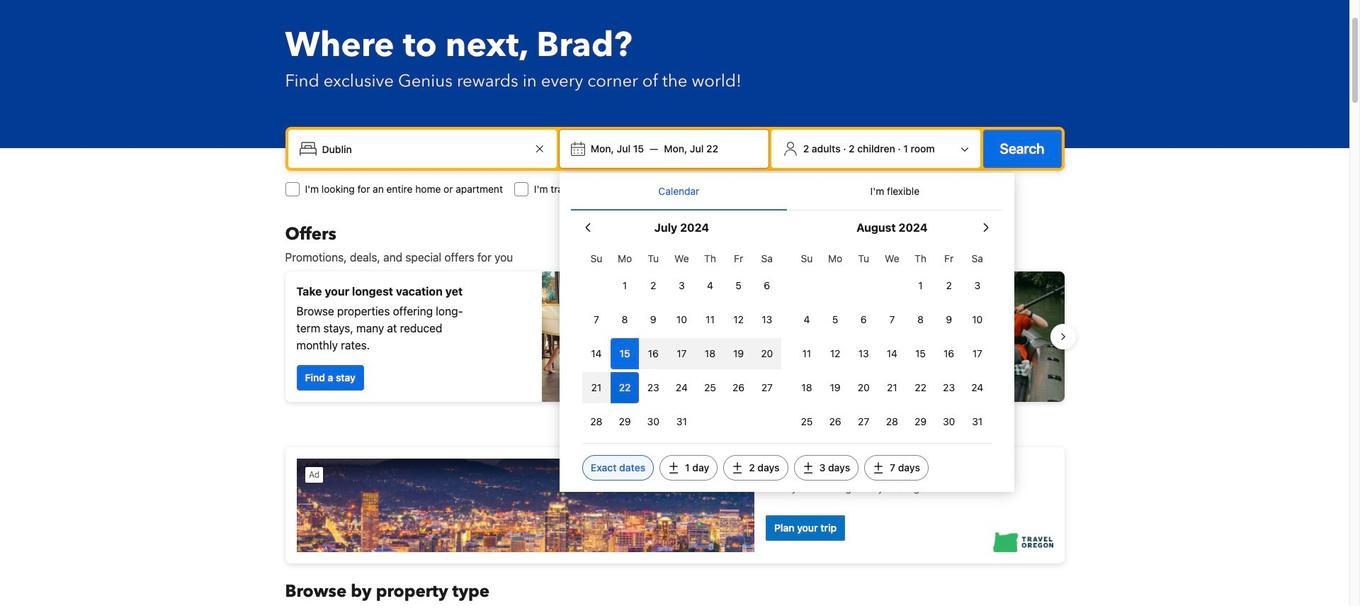 Task type: vqa. For each thing, say whether or not it's contained in the screenshot.
Rooms to the right
no



Task type: locate. For each thing, give the bounding box(es) containing it.
8 July 2024 checkbox
[[611, 304, 639, 335]]

30 July 2024 checkbox
[[639, 406, 668, 437]]

tab list
[[571, 173, 1004, 211]]

grid
[[583, 245, 782, 437], [793, 245, 992, 437]]

18 August 2024 checkbox
[[793, 372, 822, 403]]

25 August 2024 checkbox
[[793, 406, 822, 437]]

13 August 2024 checkbox
[[850, 338, 878, 369]]

26 July 2024 checkbox
[[725, 372, 753, 403]]

29 August 2024 checkbox
[[907, 406, 935, 437]]

13 July 2024 checkbox
[[753, 304, 782, 335]]

1 horizontal spatial grid
[[793, 245, 992, 437]]

region
[[274, 266, 1076, 408]]

24 August 2024 checkbox
[[964, 372, 992, 403]]

cell
[[611, 335, 639, 369], [639, 335, 668, 369], [668, 335, 696, 369], [696, 335, 725, 369], [725, 335, 753, 369], [753, 335, 782, 369], [583, 369, 611, 403], [611, 369, 639, 403]]

10 July 2024 checkbox
[[668, 304, 696, 335]]

20 July 2024 checkbox
[[753, 338, 782, 369]]

4 August 2024 checkbox
[[793, 304, 822, 335]]

2 August 2024 checkbox
[[935, 270, 964, 301]]

5 July 2024 checkbox
[[725, 270, 753, 301]]

16 July 2024 checkbox
[[639, 338, 668, 369]]

22 July 2024 checkbox
[[611, 372, 639, 403]]

4 July 2024 checkbox
[[696, 270, 725, 301]]

9 August 2024 checkbox
[[935, 304, 964, 335]]

main content
[[274, 223, 1076, 606]]

2 grid from the left
[[793, 245, 992, 437]]

14 August 2024 checkbox
[[878, 338, 907, 369]]

progress bar
[[667, 413, 684, 419]]

16 August 2024 checkbox
[[935, 338, 964, 369]]

23 July 2024 checkbox
[[639, 372, 668, 403]]

18 July 2024 checkbox
[[696, 338, 725, 369]]

0 horizontal spatial grid
[[583, 245, 782, 437]]

7 August 2024 checkbox
[[878, 304, 907, 335]]

20 August 2024 checkbox
[[850, 372, 878, 403]]



Task type: describe. For each thing, give the bounding box(es) containing it.
21 July 2024 checkbox
[[583, 372, 611, 403]]

15 July 2024 checkbox
[[611, 338, 639, 369]]

Where are you going? field
[[316, 136, 532, 162]]

21 August 2024 checkbox
[[878, 372, 907, 403]]

take your longest vacation yet image
[[542, 271, 669, 402]]

19 July 2024 checkbox
[[725, 338, 753, 369]]

15 August 2024 checkbox
[[907, 338, 935, 369]]

11 August 2024 checkbox
[[793, 338, 822, 369]]

25 July 2024 checkbox
[[696, 372, 725, 403]]

5 August 2024 checkbox
[[822, 304, 850, 335]]

12 August 2024 checkbox
[[822, 338, 850, 369]]

1 grid from the left
[[583, 245, 782, 437]]

1 July 2024 checkbox
[[611, 270, 639, 301]]

28 August 2024 checkbox
[[878, 406, 907, 437]]

31 July 2024 checkbox
[[668, 406, 696, 437]]

6 July 2024 checkbox
[[753, 270, 782, 301]]

12 July 2024 checkbox
[[725, 304, 753, 335]]

8 August 2024 checkbox
[[907, 304, 935, 335]]

28 July 2024 checkbox
[[583, 406, 611, 437]]

9 July 2024 checkbox
[[639, 304, 668, 335]]

29 July 2024 checkbox
[[611, 406, 639, 437]]

a young girl and woman kayak on a river image
[[681, 271, 1065, 402]]

3 July 2024 checkbox
[[668, 270, 696, 301]]

advertisement element
[[285, 447, 1065, 563]]

26 August 2024 checkbox
[[822, 406, 850, 437]]

10 August 2024 checkbox
[[964, 304, 992, 335]]

19 August 2024 checkbox
[[822, 372, 850, 403]]

3 August 2024 checkbox
[[964, 270, 992, 301]]

11 July 2024 checkbox
[[696, 304, 725, 335]]

24 July 2024 checkbox
[[668, 372, 696, 403]]

30 August 2024 checkbox
[[935, 406, 964, 437]]

1 August 2024 checkbox
[[907, 270, 935, 301]]

14 July 2024 checkbox
[[583, 338, 611, 369]]

23 August 2024 checkbox
[[935, 372, 964, 403]]

6 August 2024 checkbox
[[850, 304, 878, 335]]

2 July 2024 checkbox
[[639, 270, 668, 301]]

17 August 2024 checkbox
[[964, 338, 992, 369]]

27 July 2024 checkbox
[[753, 372, 782, 403]]

7 July 2024 checkbox
[[583, 304, 611, 335]]

17 July 2024 checkbox
[[668, 338, 696, 369]]

27 August 2024 checkbox
[[850, 406, 878, 437]]

22 August 2024 checkbox
[[907, 372, 935, 403]]

31 August 2024 checkbox
[[964, 406, 992, 437]]



